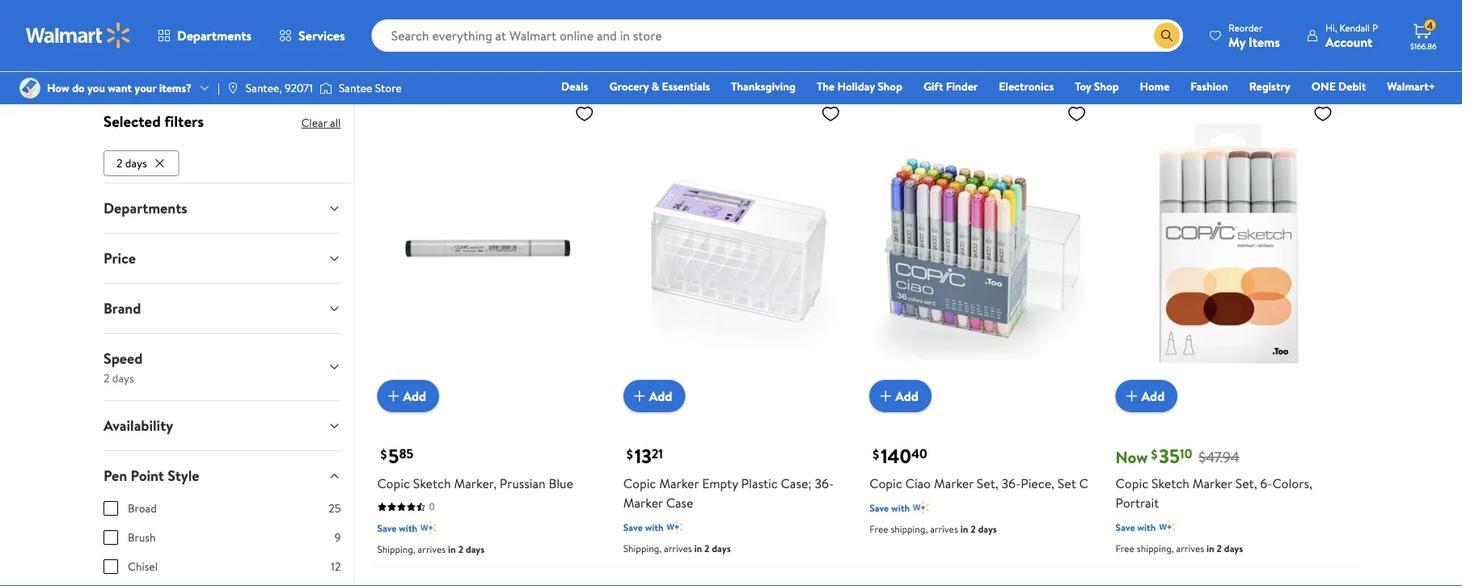 Task type: locate. For each thing, give the bounding box(es) containing it.
blue
[[549, 475, 574, 493]]

92071
[[285, 80, 313, 96]]

2 horizontal spatial add to cart image
[[876, 387, 896, 406]]

None checkbox
[[104, 501, 118, 516]]

2 add from the left
[[650, 387, 673, 405]]

1 vertical spatial free
[[1116, 542, 1135, 556]]

days inside 2 days button
[[125, 155, 147, 171]]

add button up $ 140 40
[[870, 380, 932, 413]]

1 horizontal spatial set,
[[1236, 475, 1258, 493]]

shipping, for 140
[[891, 523, 928, 536]]

save with for 140
[[870, 501, 910, 515]]

add button for 5
[[377, 380, 439, 413]]

santee, 92071
[[246, 80, 313, 96]]

1 horizontal spatial shop
[[1095, 78, 1120, 94]]

walmart+ link
[[1381, 78, 1444, 95]]

free for $47.94
[[1116, 542, 1135, 556]]

add for 5
[[403, 387, 426, 405]]

save
[[377, 22, 397, 36], [870, 501, 889, 515], [624, 521, 643, 534], [1116, 521, 1136, 534], [377, 521, 397, 535]]

Search search field
[[372, 19, 1184, 52]]

4 copic from the left
[[1116, 475, 1149, 493]]

free shipping, arrives in 2 days down ciao
[[870, 523, 997, 536]]

3 add to cart image from the left
[[876, 387, 896, 406]]

3 add button from the left
[[870, 380, 932, 413]]

shop right holiday
[[878, 78, 903, 94]]

toy
[[1076, 78, 1092, 94]]

copic up portrait at the right bottom of the page
[[1116, 475, 1149, 493]]

walmart plus image down case
[[667, 519, 683, 536]]

save down portrait at the right bottom of the page
[[1116, 521, 1136, 534]]

&
[[652, 78, 660, 94]]

search icon image
[[1161, 29, 1174, 42]]

add
[[403, 387, 426, 405], [650, 387, 673, 405], [896, 387, 919, 405], [1142, 387, 1165, 405]]

with down portrait at the right bottom of the page
[[1138, 521, 1157, 534]]

0 horizontal spatial free
[[870, 523, 889, 536]]

shipping, arrives in 2 days down case
[[624, 542, 731, 556]]

add to cart image up 140
[[876, 387, 896, 406]]

save down 13
[[624, 521, 643, 534]]

walmart plus image for $47.94
[[1160, 519, 1176, 536]]

2 sketch from the left
[[1152, 475, 1190, 493]]

santee
[[339, 80, 373, 96]]

gift
[[924, 78, 944, 94]]

2 inside button
[[117, 155, 123, 171]]

grocery & essentials
[[610, 78, 710, 94]]

add button
[[377, 380, 439, 413], [624, 380, 686, 413], [870, 380, 932, 413], [1116, 380, 1178, 413]]

1 add from the left
[[403, 387, 426, 405]]

Walmart Site-Wide search field
[[372, 19, 1184, 52]]

departments button up |
[[144, 16, 265, 55]]

save with
[[377, 22, 418, 36], [870, 501, 910, 515], [624, 521, 664, 534], [1116, 521, 1157, 534], [377, 521, 418, 535]]

0 horizontal spatial sketch
[[413, 475, 451, 493]]

with left walmart plus icon
[[399, 22, 418, 36]]

2 copic from the left
[[624, 475, 657, 493]]

walmart plus image
[[421, 21, 437, 37]]

 image right 92071
[[320, 80, 332, 96]]

add up '35' on the right bottom
[[1142, 387, 1165, 405]]

marker down $47.94
[[1193, 475, 1233, 493]]

0 horizontal spatial  image
[[19, 78, 40, 99]]

copic down 140
[[870, 475, 903, 493]]

c
[[1080, 475, 1089, 493]]

 image left how
[[19, 78, 40, 99]]

1 horizontal spatial shipping,
[[1138, 542, 1175, 556]]

debit
[[1339, 78, 1367, 94]]

days down copic marker empty plastic case; 36- marker case
[[712, 542, 731, 556]]

36- right case;
[[815, 475, 834, 493]]

in down copic sketch marker, prussian blue
[[448, 543, 456, 557]]

sketch inside now $ 35 10 $47.94 copic sketch marker set, 6-colors, portrait
[[1152, 475, 1190, 493]]

save with down ciao
[[870, 501, 910, 515]]

3 copic from the left
[[870, 475, 903, 493]]

2 down the "speed" in the bottom of the page
[[104, 370, 110, 386]]

0 vertical spatial shipping,
[[891, 523, 928, 536]]

 image
[[226, 82, 239, 95]]

$ left 13
[[627, 445, 633, 463]]

add to cart image for 5
[[384, 387, 403, 406]]

hi,
[[1326, 21, 1338, 34]]

 image for how do you want your items?
[[19, 78, 40, 99]]

$ left 140
[[873, 445, 880, 463]]

shipping, arrives in 2 days down 0
[[377, 543, 485, 557]]

2 add button from the left
[[624, 380, 686, 413]]

0 horizontal spatial add to cart image
[[384, 387, 403, 406]]

sketch down '35' on the right bottom
[[1152, 475, 1190, 493]]

departments down 2 days button
[[104, 198, 187, 218]]

add button for 140
[[870, 380, 932, 413]]

hi, kendall p account
[[1326, 21, 1379, 51]]

add to cart image up 85
[[384, 387, 403, 406]]

days right the 3+
[[472, 44, 491, 58]]

save with for $47.94
[[1116, 521, 1157, 534]]

add to cart image for 13
[[630, 387, 650, 406]]

empty
[[702, 475, 739, 493]]

none checkbox inside pen point style group
[[104, 501, 118, 516]]

save with right 9
[[377, 521, 418, 535]]

shipping, down ciao
[[891, 523, 928, 536]]

0
[[429, 500, 435, 514]]

services
[[299, 27, 345, 45]]

services button
[[265, 16, 359, 55]]

electronics
[[1000, 78, 1054, 94]]

36- left set
[[1002, 475, 1021, 493]]

selected filters
[[104, 111, 204, 132]]

days down selected
[[125, 155, 147, 171]]

grocery & essentials link
[[602, 78, 718, 95]]

$ inside $ 140 40
[[873, 445, 880, 463]]

3 $ from the left
[[873, 445, 880, 463]]

add button up 85
[[377, 380, 439, 413]]

add to favorites list, copic sketch marker, prussian blue image
[[575, 104, 595, 124]]

days down copic sketch marker, prussian blue
[[466, 543, 485, 557]]

2 inside 'speed 2 days'
[[104, 370, 110, 386]]

1 sketch from the left
[[413, 475, 451, 493]]

4 $ from the left
[[1152, 445, 1158, 463]]

$ left '35' on the right bottom
[[1152, 445, 1158, 463]]

set, inside now $ 35 10 $47.94 copic sketch marker set, 6-colors, portrait
[[1236, 475, 1258, 493]]

set
[[1058, 475, 1077, 493]]

3 add from the left
[[896, 387, 919, 405]]

35
[[1160, 442, 1181, 470]]

2 down selected
[[117, 155, 123, 171]]

0 horizontal spatial shipping,
[[891, 523, 928, 536]]

 image for santee store
[[320, 80, 332, 96]]

departments
[[177, 27, 252, 45], [104, 198, 187, 218]]

0 horizontal spatial shop
[[878, 78, 903, 94]]

1 vertical spatial shipping,
[[1138, 542, 1175, 556]]

0 vertical spatial departments button
[[144, 16, 265, 55]]

arrives down 0
[[418, 543, 446, 557]]

36-
[[815, 475, 834, 493], [1002, 475, 1021, 493]]

add up 85
[[403, 387, 426, 405]]

1 copic from the left
[[377, 475, 410, 493]]

availability
[[104, 416, 173, 436]]

add to cart image up 13
[[630, 387, 650, 406]]

departments button up price tab
[[91, 183, 354, 233]]

marker right ciao
[[934, 475, 974, 493]]

in down copic marker empty plastic case; 36- marker case
[[695, 542, 702, 556]]

price button
[[91, 234, 354, 283]]

None checkbox
[[104, 531, 118, 545], [104, 560, 118, 574], [104, 531, 118, 545], [104, 560, 118, 574]]

add button up now
[[1116, 380, 1178, 413]]

2 set, from the left
[[1236, 475, 1258, 493]]

copic down 5
[[377, 475, 410, 493]]

shipping, arrives in 3+ days
[[377, 44, 491, 58]]

my
[[1229, 33, 1246, 51]]

copic sketch marker, prussian blue image
[[377, 97, 601, 400]]

add to cart image
[[384, 387, 403, 406], [630, 387, 650, 406], [876, 387, 896, 406]]

one debit
[[1312, 78, 1367, 94]]

set, left '6-'
[[1236, 475, 1258, 493]]

save with down 13
[[624, 521, 664, 534]]

$ for 5
[[381, 445, 387, 463]]

0 horizontal spatial set,
[[977, 475, 999, 493]]

with
[[399, 22, 418, 36], [892, 501, 910, 515], [645, 521, 664, 534], [1138, 521, 1157, 534], [399, 521, 418, 535]]

with down $ 13 21
[[645, 521, 664, 534]]

walmart plus image down now $ 35 10 $47.94 copic sketch marker set, 6-colors, portrait
[[1160, 519, 1176, 536]]

$ left 5
[[381, 445, 387, 463]]

brand
[[104, 298, 141, 319]]

4 add button from the left
[[1116, 380, 1178, 413]]

$ 13 21
[[627, 442, 663, 470]]

save with for 13
[[624, 521, 664, 534]]

arrives down now $ 35 10 $47.94 copic sketch marker set, 6-colors, portrait
[[1177, 542, 1205, 556]]

1 horizontal spatial sketch
[[1152, 475, 1190, 493]]

in
[[448, 44, 456, 58], [961, 523, 969, 536], [695, 542, 702, 556], [1207, 542, 1215, 556], [448, 543, 456, 557]]

free shipping, arrives in 2 days
[[870, 523, 997, 536], [1116, 542, 1244, 556]]

departments button
[[144, 16, 265, 55], [91, 183, 354, 233]]

broad
[[128, 501, 157, 516]]

shop
[[878, 78, 903, 94], [1095, 78, 1120, 94]]

marker,
[[454, 475, 497, 493]]

9
[[335, 530, 341, 546]]

copic inside copic marker empty plastic case; 36- marker case
[[624, 475, 657, 493]]

add for 13
[[650, 387, 673, 405]]

thanksgiving link
[[724, 78, 804, 95]]

$ for 140
[[873, 445, 880, 463]]

departments up |
[[177, 27, 252, 45]]

1 vertical spatial departments
[[104, 198, 187, 218]]

days down now $ 35 10 $47.94 copic sketch marker set, 6-colors, portrait
[[1225, 542, 1244, 556]]

1 horizontal spatial shipping, arrives in 2 days
[[624, 542, 731, 556]]

 image
[[19, 78, 40, 99], [320, 80, 332, 96]]

1 horizontal spatial 36-
[[1002, 475, 1021, 493]]

free shipping, arrives in 2 days for $47.94
[[1116, 542, 1244, 556]]

fashion
[[1191, 78, 1229, 94]]

colors,
[[1273, 475, 1313, 493]]

items
[[1249, 33, 1281, 51]]

1 $ from the left
[[381, 445, 387, 463]]

1 add to cart image from the left
[[384, 387, 403, 406]]

walmart plus image
[[914, 500, 930, 516], [667, 519, 683, 536], [1160, 519, 1176, 536], [421, 520, 437, 536]]

now
[[1116, 446, 1149, 468]]

2
[[117, 155, 123, 171], [104, 370, 110, 386], [971, 523, 976, 536], [705, 542, 710, 556], [1217, 542, 1223, 556], [458, 543, 464, 557]]

0 vertical spatial free shipping, arrives in 2 days
[[870, 523, 997, 536]]

free down portrait at the right bottom of the page
[[1116, 542, 1135, 556]]

sketch up 0
[[413, 475, 451, 493]]

$
[[381, 445, 387, 463], [627, 445, 633, 463], [873, 445, 880, 463], [1152, 445, 1158, 463]]

0 horizontal spatial free shipping, arrives in 2 days
[[870, 523, 997, 536]]

36- inside copic marker empty plastic case; 36- marker case
[[815, 475, 834, 493]]

2 add to cart image from the left
[[630, 387, 650, 406]]

$ inside $ 5 85
[[381, 445, 387, 463]]

save down 140
[[870, 501, 889, 515]]

shop right toy
[[1095, 78, 1120, 94]]

walmart plus image down ciao
[[914, 500, 930, 516]]

santee,
[[246, 80, 282, 96]]

1 horizontal spatial free shipping, arrives in 2 days
[[1116, 542, 1244, 556]]

days inside 'speed 2 days'
[[112, 370, 134, 386]]

0 horizontal spatial 36-
[[815, 475, 834, 493]]

free down 140
[[870, 523, 889, 536]]

copic for 13
[[624, 475, 657, 493]]

1 horizontal spatial add to cart image
[[630, 387, 650, 406]]

free shipping, arrives in 2 days down portrait at the right bottom of the page
[[1116, 542, 1244, 556]]

copic
[[377, 475, 410, 493], [624, 475, 657, 493], [870, 475, 903, 493], [1116, 475, 1149, 493]]

marker up case
[[660, 475, 699, 493]]

shipping, down portrait at the right bottom of the page
[[1138, 542, 1175, 556]]

want
[[108, 80, 132, 96]]

days down the "speed" in the bottom of the page
[[112, 370, 134, 386]]

1 vertical spatial free shipping, arrives in 2 days
[[1116, 542, 1244, 556]]

2 $ from the left
[[627, 445, 633, 463]]

one debit link
[[1305, 78, 1374, 95]]

filters
[[164, 111, 204, 132]]

$47.94
[[1199, 448, 1240, 468]]

account
[[1326, 33, 1373, 51]]

departments tab
[[91, 183, 354, 233]]

copic down 13
[[624, 475, 657, 493]]

1 add button from the left
[[377, 380, 439, 413]]

25
[[329, 501, 341, 516]]

save with down portrait at the right bottom of the page
[[1116, 521, 1157, 534]]

add up 40
[[896, 387, 919, 405]]

add up 21
[[650, 387, 673, 405]]

free for 140
[[870, 523, 889, 536]]

$ inside $ 13 21
[[627, 445, 633, 463]]

add button up 21
[[624, 380, 686, 413]]

with down ciao
[[892, 501, 910, 515]]

set, left piece,
[[977, 475, 999, 493]]

0 vertical spatial free
[[870, 523, 889, 536]]

price tab
[[91, 234, 354, 283]]

1 horizontal spatial free
[[1116, 542, 1135, 556]]

0 vertical spatial departments
[[177, 27, 252, 45]]

holiday
[[838, 78, 875, 94]]

1 horizontal spatial  image
[[320, 80, 332, 96]]

1 36- from the left
[[815, 475, 834, 493]]



Task type: vqa. For each thing, say whether or not it's contained in the screenshot.
topmost Sellers
no



Task type: describe. For each thing, give the bounding box(es) containing it.
2 36- from the left
[[1002, 475, 1021, 493]]

walmart+
[[1388, 78, 1436, 94]]

home
[[1141, 78, 1170, 94]]

deals link
[[554, 78, 596, 95]]

140
[[881, 442, 912, 470]]

4 add from the left
[[1142, 387, 1165, 405]]

chisel
[[128, 559, 158, 575]]

1 vertical spatial departments button
[[91, 183, 354, 233]]

walmart image
[[26, 23, 131, 49]]

piece,
[[1021, 475, 1055, 493]]

13
[[635, 442, 652, 470]]

arrives down ciao
[[931, 523, 959, 536]]

now $ 35 10 $47.94 copic sketch marker set, 6-colors, portrait
[[1116, 442, 1313, 512]]

case;
[[781, 475, 812, 493]]

save right 9
[[377, 521, 397, 535]]

$ 140 40
[[873, 442, 928, 470]]

1 shop from the left
[[878, 78, 903, 94]]

finder
[[946, 78, 978, 94]]

copic marker empty plastic case; 36- marker case
[[624, 475, 834, 512]]

pen point style button
[[91, 451, 354, 501]]

in left the 3+
[[448, 44, 456, 58]]

2 shop from the left
[[1095, 78, 1120, 94]]

add to favorites list, copic ciao marker set, 36-piece, set c image
[[1068, 104, 1087, 124]]

applied filters section element
[[104, 111, 204, 132]]

copic inside now $ 35 10 $47.94 copic sketch marker set, 6-colors, portrait
[[1116, 475, 1149, 493]]

0 horizontal spatial shipping, arrives in 2 days
[[377, 543, 485, 557]]

speed tab
[[91, 334, 354, 400]]

clear all button
[[301, 110, 341, 136]]

$ inside now $ 35 10 $47.94 copic sketch marker set, 6-colors, portrait
[[1152, 445, 1158, 463]]

clear all
[[301, 115, 341, 131]]

do
[[72, 80, 85, 96]]

save for 13
[[624, 521, 643, 534]]

marker left case
[[624, 494, 663, 512]]

the
[[817, 78, 835, 94]]

add to cart image for 140
[[876, 387, 896, 406]]

add for 140
[[896, 387, 919, 405]]

reorder my items
[[1229, 21, 1281, 51]]

selected
[[104, 111, 161, 132]]

clear
[[301, 115, 327, 131]]

pen point style
[[104, 466, 199, 486]]

departments inside tab
[[104, 198, 187, 218]]

copic for 140
[[870, 475, 903, 493]]

$ for 13
[[627, 445, 633, 463]]

add button for 13
[[624, 380, 686, 413]]

save left walmart plus icon
[[377, 22, 397, 36]]

with for 13
[[645, 521, 664, 534]]

2 down copic marker empty plastic case; 36- marker case
[[705, 542, 710, 556]]

the holiday shop
[[817, 78, 903, 94]]

save for $47.94
[[1116, 521, 1136, 534]]

5
[[389, 442, 399, 470]]

how do you want your items?
[[47, 80, 192, 96]]

essentials
[[662, 78, 710, 94]]

copic sketch marker, prussian blue
[[377, 475, 574, 493]]

in down copic ciao marker set, 36-piece, set c
[[961, 523, 969, 536]]

walmart plus image for 13
[[667, 519, 683, 536]]

electronics link
[[992, 78, 1062, 95]]

portrait
[[1116, 494, 1160, 512]]

shipping, for $47.94
[[1138, 542, 1175, 556]]

registry
[[1250, 78, 1291, 94]]

reorder
[[1229, 21, 1264, 34]]

availability tab
[[91, 401, 354, 450]]

add to cart image
[[1123, 387, 1142, 406]]

one
[[1312, 78, 1337, 94]]

pen
[[104, 466, 127, 486]]

you
[[87, 80, 105, 96]]

items?
[[159, 80, 192, 96]]

copic sketch marker set, 6-colors, portrait image
[[1116, 97, 1340, 400]]

2 down copic sketch marker, prussian blue
[[458, 543, 464, 557]]

plastic
[[742, 475, 778, 493]]

$ 5 85
[[381, 442, 414, 470]]

|
[[218, 80, 220, 96]]

21
[[652, 445, 663, 463]]

grocery
[[610, 78, 649, 94]]

deals
[[562, 78, 589, 94]]

arrives down case
[[664, 542, 692, 556]]

2 days
[[117, 155, 147, 171]]

copic for 5
[[377, 475, 410, 493]]

walmart plus image down 0
[[421, 520, 437, 536]]

40
[[912, 445, 928, 463]]

p
[[1373, 21, 1379, 34]]

copic ciao marker set, 36-piece, set c image
[[870, 97, 1094, 400]]

4
[[1428, 18, 1434, 32]]

arrives down walmart plus icon
[[418, 44, 446, 58]]

brand tab
[[91, 284, 354, 333]]

brush
[[128, 530, 156, 546]]

10
[[1181, 445, 1193, 463]]

2 down now $ 35 10 $47.94 copic sketch marker set, 6-colors, portrait
[[1217, 542, 1223, 556]]

santee store
[[339, 80, 402, 96]]

with right 9
[[399, 521, 418, 535]]

copic marker empty plastic case; 36-marker case image
[[624, 97, 847, 400]]

price
[[104, 248, 136, 268]]

speed
[[104, 348, 143, 369]]

all
[[330, 115, 341, 131]]

pen point style group
[[104, 501, 341, 587]]

85
[[399, 445, 414, 463]]

registry link
[[1243, 78, 1298, 95]]

add to favorites list, copic sketch marker set, 6-colors, portrait image
[[1314, 104, 1333, 124]]

kendall
[[1340, 21, 1371, 34]]

with for 140
[[892, 501, 910, 515]]

2 days button
[[104, 150, 179, 176]]

the holiday shop link
[[810, 78, 910, 95]]

thanksgiving
[[731, 78, 796, 94]]

walmart plus image for 140
[[914, 500, 930, 516]]

add to favorites list, copic marker empty plastic case; 36-marker case image
[[821, 104, 841, 124]]

6-
[[1261, 475, 1273, 493]]

days down copic ciao marker set, 36-piece, set c
[[979, 523, 997, 536]]

gift finder
[[924, 78, 978, 94]]

speed 2 days
[[104, 348, 143, 386]]

with for $47.94
[[1138, 521, 1157, 534]]

toy shop
[[1076, 78, 1120, 94]]

brand button
[[91, 284, 354, 333]]

marker inside now $ 35 10 $47.94 copic sketch marker set, 6-colors, portrait
[[1193, 475, 1233, 493]]

3+
[[458, 44, 469, 58]]

free shipping, arrives in 2 days for 140
[[870, 523, 997, 536]]

2 days list item
[[104, 147, 183, 176]]

2 down copic ciao marker set, 36-piece, set c
[[971, 523, 976, 536]]

copic ciao marker set, 36-piece, set c
[[870, 475, 1089, 493]]

home link
[[1133, 78, 1178, 95]]

toy shop link
[[1068, 78, 1127, 95]]

pen point style tab
[[91, 451, 354, 501]]

save with left walmart plus icon
[[377, 22, 418, 36]]

1 set, from the left
[[977, 475, 999, 493]]

save for 140
[[870, 501, 889, 515]]

your
[[135, 80, 156, 96]]

in down now $ 35 10 $47.94 copic sketch marker set, 6-colors, portrait
[[1207, 542, 1215, 556]]

12
[[331, 559, 341, 575]]

prussian
[[500, 475, 546, 493]]



